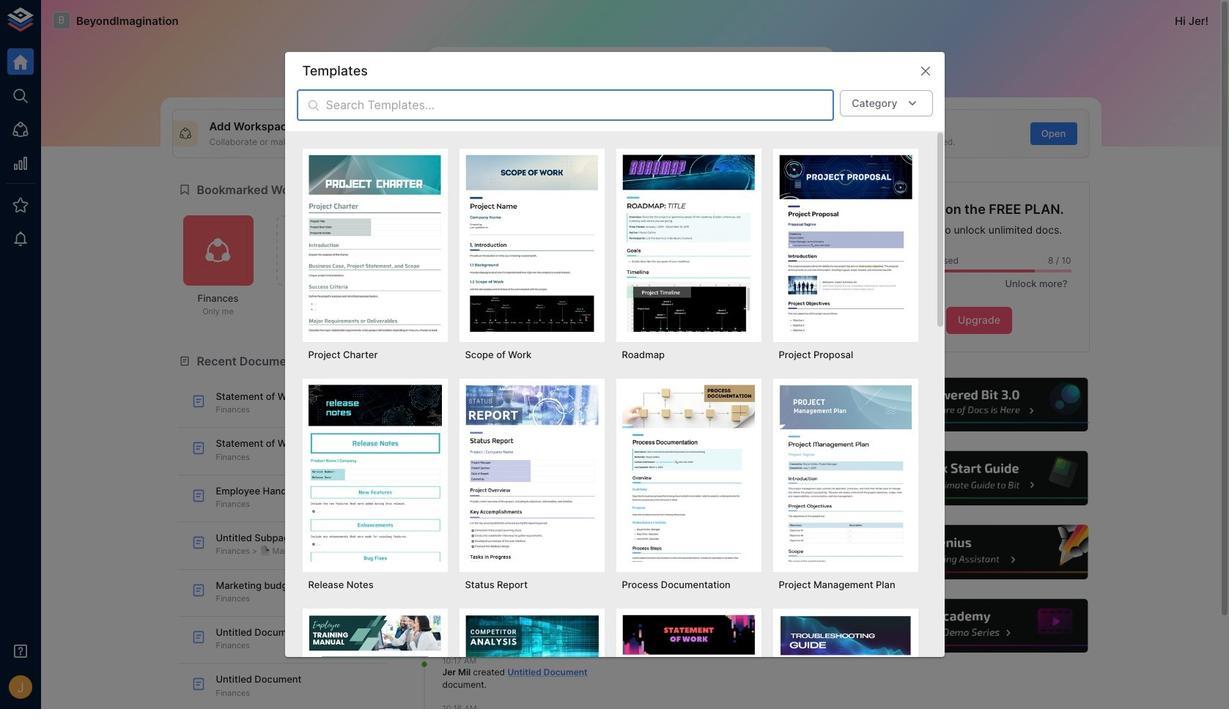 Task type: locate. For each thing, give the bounding box(es) containing it.
employee training manual image
[[308, 615, 442, 710]]

project management plan image
[[779, 385, 913, 563]]

process documentation image
[[622, 385, 756, 563]]

dialog
[[285, 52, 945, 710]]

Search Templates... text field
[[326, 90, 835, 121]]

troubleshooting guide image
[[779, 615, 913, 710]]

help image
[[869, 376, 1090, 434], [869, 450, 1090, 508], [869, 524, 1090, 582], [869, 598, 1090, 656]]

project charter image
[[308, 155, 442, 333]]



Task type: describe. For each thing, give the bounding box(es) containing it.
4 help image from the top
[[869, 598, 1090, 656]]

release notes image
[[308, 385, 442, 563]]

project proposal image
[[779, 155, 913, 333]]

3 help image from the top
[[869, 524, 1090, 582]]

statement of work image
[[622, 615, 756, 710]]

1 help image from the top
[[869, 376, 1090, 434]]

competitor research report image
[[465, 615, 599, 710]]

2 help image from the top
[[869, 450, 1090, 508]]

roadmap image
[[622, 155, 756, 333]]

status report image
[[465, 385, 599, 563]]

scope of work image
[[465, 155, 599, 333]]



Task type: vqa. For each thing, say whether or not it's contained in the screenshot.
the Competitor Research Report image
yes



